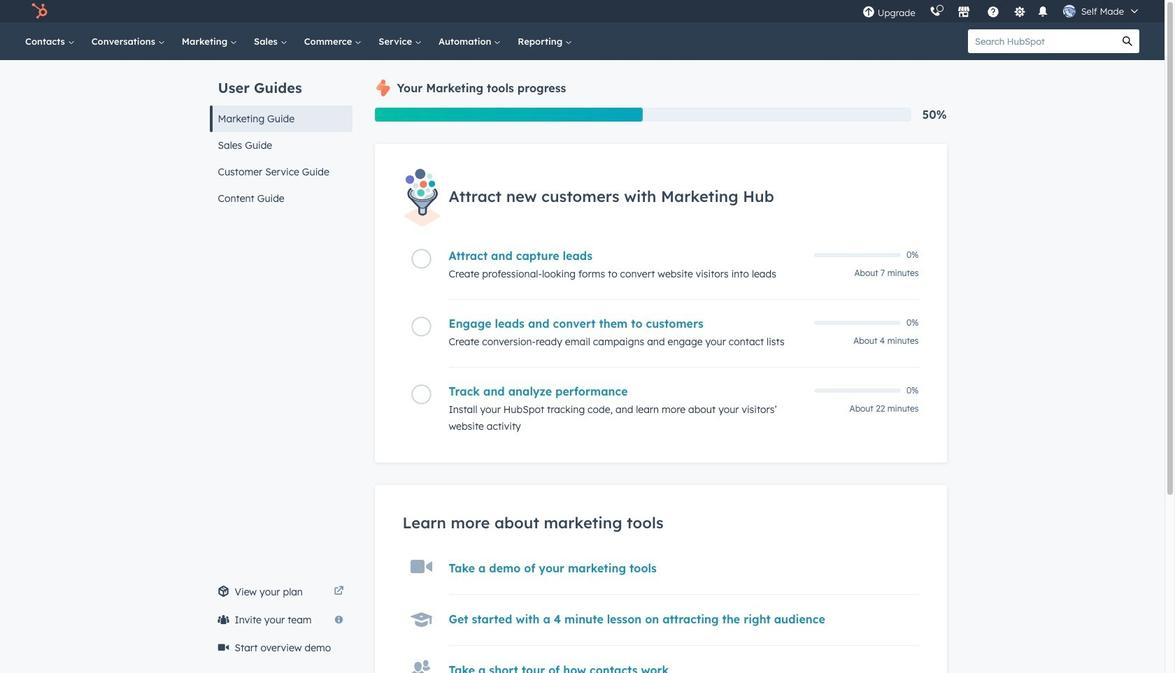 Task type: describe. For each thing, give the bounding box(es) containing it.
ruby anderson image
[[1063, 5, 1076, 17]]

link opens in a new window image
[[334, 584, 344, 601]]

Search HubSpot search field
[[968, 29, 1116, 53]]

marketplaces image
[[957, 6, 970, 19]]

user guides element
[[210, 60, 352, 212]]



Task type: locate. For each thing, give the bounding box(es) containing it.
menu
[[855, 0, 1148, 22]]

link opens in a new window image
[[334, 587, 344, 597]]

progress bar
[[375, 108, 643, 122]]



Task type: vqa. For each thing, say whether or not it's contained in the screenshot.
Ruby Anderson icon
yes



